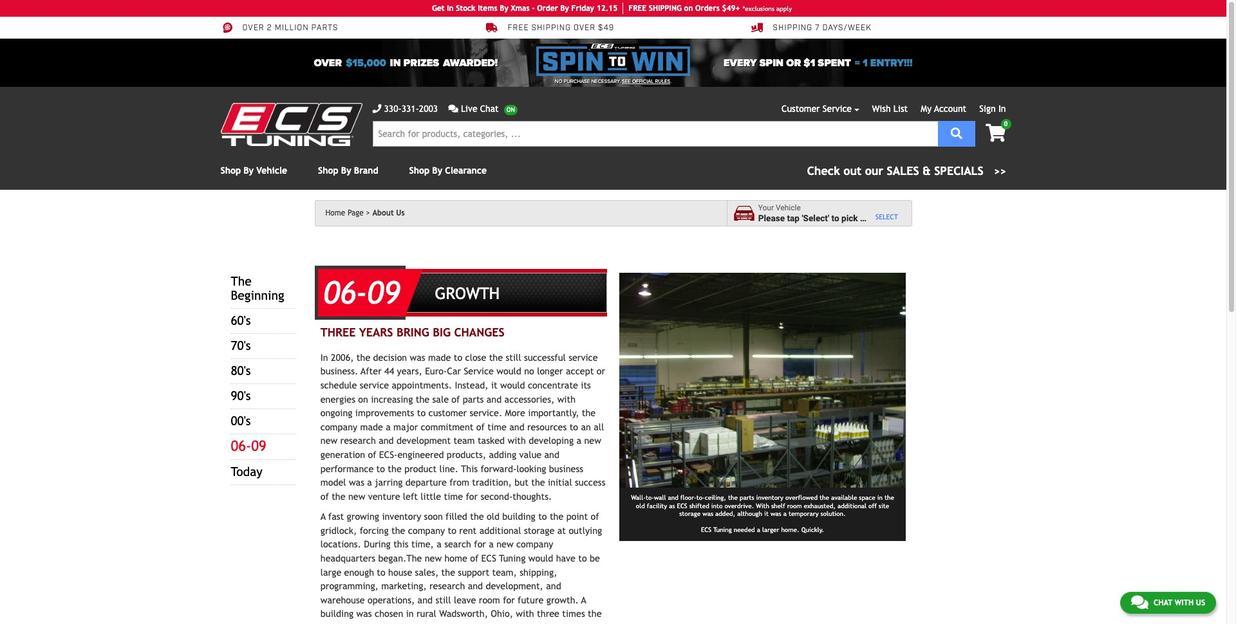 Task type: vqa. For each thing, say whether or not it's contained in the screenshot.
steel
no



Task type: locate. For each thing, give the bounding box(es) containing it.
1 vertical spatial vehicle
[[776, 204, 801, 213]]

over
[[574, 23, 596, 33]]

old inside a fast growing inventory soon filled the old building to the point of gridlock, forcing the       company to rent additional storage at outlying locations. during this time, a search for a new       company headquarters began.the new home of ecs tuning would have to be large enough to house       sales, the support team, shipping, programming, marketing, research and development, and warehouse operations, and still leave room for future growth. a building was chosen in rural       wadsworth, ohio, with three times the space needed to accommodate existing needs.
[[487, 512, 500, 523]]

1 horizontal spatial it
[[765, 511, 769, 518]]

would left no
[[497, 366, 522, 377]]

would up shipping,
[[529, 553, 553, 564]]

1 vertical spatial chat
[[1154, 599, 1173, 608]]

rural
[[417, 609, 437, 620]]

0 horizontal spatial over
[[242, 23, 265, 33]]

0 horizontal spatial on
[[358, 394, 368, 405]]

1 shop from the left
[[221, 166, 241, 176]]

vehicle
[[867, 213, 895, 223]]

0 vertical spatial building
[[503, 512, 536, 523]]

comments image
[[448, 104, 459, 113], [1132, 595, 1149, 611]]

ecs right as
[[677, 503, 688, 510]]

a down shelf
[[784, 511, 787, 518]]

forward-
[[481, 463, 517, 474]]

a inside wall-to-wall and floor-to-ceiling, the parts inventory overflowed the available space in the old facility as ecs shifted into overdrive. with shelf room exhausted, additional off site storage was added, although it was a temporary solution.
[[784, 511, 787, 518]]

for down the from
[[466, 491, 478, 502]]

initial
[[548, 477, 572, 488]]

1 vertical spatial comments image
[[1132, 595, 1149, 611]]

additional inside a fast growing inventory soon filled the old building to the point of gridlock, forcing the       company to rent additional storage at outlying locations. during this time, a search for a new       company headquarters began.the new home of ecs tuning would have to be large enough to house       sales, the support team, shipping, programming, marketing, research and development, and warehouse operations, and still leave room for future growth. a building was chosen in rural       wadsworth, ohio, with three times the space needed to accommodate existing needs.
[[480, 525, 521, 536]]

parts inside wall-to-wall and floor-to-ceiling, the parts inventory overflowed the available space in the old facility as ecs shifted into overdrive. with shelf room exhausted, additional off site storage was added, although it was a temporary solution.
[[740, 495, 755, 502]]

by right order at the left of the page
[[561, 4, 569, 13]]

06-09 up years
[[324, 275, 400, 311]]

1 horizontal spatial needed
[[734, 527, 755, 534]]

0 vertical spatial inventory
[[757, 495, 784, 502]]

1 horizontal spatial old
[[636, 503, 645, 510]]

locations.
[[321, 539, 361, 550]]

second-
[[481, 491, 513, 502]]

business.
[[321, 366, 358, 377]]

storage left at
[[524, 525, 555, 536]]

0 horizontal spatial in
[[390, 56, 401, 69]]

overdrive.
[[725, 503, 754, 510]]

1 vertical spatial needed
[[347, 623, 377, 625]]

room inside wall-to-wall and floor-to-ceiling, the parts inventory overflowed the available space in the old facility as ecs shifted into overdrive. with shelf room exhausted, additional off site storage was added, although it was a temporary solution.
[[787, 503, 802, 510]]

service right customer
[[823, 104, 852, 114]]

of left ecs-
[[368, 450, 376, 460]]

see official rules link
[[622, 78, 671, 86]]

old inside wall-to-wall and floor-to-ceiling, the parts inventory overflowed the available space in the old facility as ecs shifted into overdrive. with shelf room exhausted, additional off site storage was added, although it was a temporary solution.
[[636, 503, 645, 510]]

over for over $15,000 in prizes
[[314, 56, 342, 69]]

0 vertical spatial time
[[488, 422, 507, 433]]

1 vertical spatial room
[[479, 595, 500, 606]]

0 vertical spatial a
[[321, 512, 326, 523]]

Search text field
[[373, 121, 938, 147]]

shop
[[221, 166, 241, 176], [318, 166, 339, 176], [409, 166, 430, 176]]

solution.
[[821, 511, 846, 518]]

enough
[[344, 567, 374, 578]]

0 horizontal spatial research
[[340, 436, 376, 447]]

shop by vehicle
[[221, 166, 287, 176]]

service.
[[470, 408, 503, 419]]

0 vertical spatial 09
[[368, 275, 400, 311]]

1 vertical spatial still
[[436, 595, 451, 606]]

0 horizontal spatial a
[[321, 512, 326, 523]]

0 horizontal spatial space
[[321, 623, 344, 625]]

new up team,
[[497, 539, 514, 550]]

and down support
[[468, 581, 483, 592]]

or left $1
[[787, 56, 801, 69]]

old down 'wall-'
[[636, 503, 645, 510]]

commitment
[[421, 422, 474, 433]]

programming,
[[321, 581, 379, 592]]

1 horizontal spatial research
[[430, 581, 465, 592]]

old down second- at the bottom of page
[[487, 512, 500, 523]]

0 vertical spatial it
[[491, 380, 498, 391]]

a left fast on the left bottom of the page
[[321, 512, 326, 523]]

site
[[879, 503, 890, 510]]

by left brand
[[341, 166, 351, 176]]

live
[[461, 104, 478, 114]]

the down the appointments.
[[416, 394, 430, 405]]

$1
[[804, 56, 816, 69]]

page
[[348, 209, 364, 218]]

storage down shifted
[[680, 511, 701, 518]]

home.
[[782, 527, 800, 534]]

comments image inside live chat link
[[448, 104, 459, 113]]

needed down although
[[734, 527, 755, 534]]

2 horizontal spatial shop
[[409, 166, 430, 176]]

still left "leave" at the left of the page
[[436, 595, 451, 606]]

parts down instead,
[[463, 394, 484, 405]]

comments image inside chat with us "link"
[[1132, 595, 1149, 611]]

vehicle inside "your vehicle please tap 'select' to pick a vehicle"
[[776, 204, 801, 213]]

although
[[738, 511, 763, 518]]

parts
[[311, 23, 338, 33], [463, 394, 484, 405], [740, 495, 755, 502]]

was down shifted
[[703, 511, 714, 518]]

days/week
[[823, 23, 872, 33]]

or inside in 2006, the decision was made to close the still successful service business. after 44 years,       euro-car service would no longer accept or schedule service appointments. instead, it would concentrate its energies on increasing the sale of parts and accessories, with ongoing improvements to customer       service. more importantly, the company made a major commitment of time and resources to an all new research and development team tasked with developing a new generation of ecs-engineered       products, adding value and performance to the product line. this forward-looking business model       was a jarring departure from tradition, but the initial success of the new venture left little       time for second-thoughts.
[[597, 366, 605, 377]]

1 horizontal spatial us
[[1197, 599, 1206, 608]]

70's
[[231, 339, 251, 353]]

and up growth.
[[546, 581, 561, 592]]

research up "leave" at the left of the page
[[430, 581, 465, 592]]

0 horizontal spatial old
[[487, 512, 500, 523]]

09 up years
[[368, 275, 400, 311]]

this
[[394, 539, 409, 550]]

in up site
[[878, 495, 883, 502]]

ping
[[665, 4, 682, 13]]

select
[[876, 213, 898, 221]]

0 vertical spatial research
[[340, 436, 376, 447]]

on right ping at top right
[[684, 4, 693, 13]]

and inside wall-to-wall and floor-to-ceiling, the parts inventory overflowed the available space in the old facility as ecs shifted into overdrive. with shelf room exhausted, additional off site storage was added, although it was a temporary solution.
[[668, 495, 679, 502]]

home page
[[326, 209, 364, 218]]

1 vertical spatial parts
[[463, 394, 484, 405]]

1 vertical spatial on
[[358, 394, 368, 405]]

account
[[935, 104, 967, 114]]

to down ecs-
[[377, 463, 385, 474]]

0 horizontal spatial tuning
[[499, 553, 526, 564]]

0 vertical spatial would
[[497, 366, 522, 377]]

energies
[[321, 394, 356, 405]]

0 horizontal spatial 09
[[251, 438, 266, 455]]

parts up overdrive.
[[740, 495, 755, 502]]

0 vertical spatial for
[[466, 491, 478, 502]]

ship
[[649, 4, 665, 13]]

product
[[405, 463, 437, 474]]

developing
[[529, 436, 574, 447]]

a up times
[[581, 595, 586, 606]]

us inside "link"
[[1197, 599, 1206, 608]]

to left house
[[377, 567, 386, 578]]

in inside wall-to-wall and floor-to-ceiling, the parts inventory overflowed the available space in the old facility as ecs shifted into overdrive. with shelf room exhausted, additional off site storage was added, although it was a temporary solution.
[[878, 495, 883, 502]]

storage inside a fast growing inventory soon filled the old building to the point of gridlock, forcing the       company to rent additional storage at outlying locations. during this time, a search for a new       company headquarters began.the new home of ecs tuning would have to be large enough to house       sales, the support team, shipping, programming, marketing, research and development, and warehouse operations, and still leave room for future growth. a building was chosen in rural       wadsworth, ohio, with three times the space needed to accommodate existing needs.
[[524, 525, 555, 536]]

major
[[394, 422, 418, 433]]

=
[[855, 56, 860, 69]]

in up accommodate
[[406, 609, 414, 620]]

0 horizontal spatial room
[[479, 595, 500, 606]]

spin
[[760, 56, 784, 69]]

0 horizontal spatial or
[[597, 366, 605, 377]]

space inside wall-to-wall and floor-to-ceiling, the parts inventory overflowed the available space in the old facility as ecs shifted into overdrive. with shelf room exhausted, additional off site storage was added, although it was a temporary solution.
[[859, 495, 876, 502]]

the up after
[[357, 352, 371, 363]]

comments image left chat with us
[[1132, 595, 1149, 611]]

accommodate
[[392, 623, 450, 625]]

it down with
[[765, 511, 769, 518]]

inventory inside wall-to-wall and floor-to-ceiling, the parts inventory overflowed the available space in the old facility as ecs shifted into overdrive. with shelf room exhausted, additional off site storage was added, although it was a temporary solution.
[[757, 495, 784, 502]]

for inside in 2006, the decision was made to close the still successful service business. after 44 years,       euro-car service would no longer accept or schedule service appointments. instead, it would concentrate its energies on increasing the sale of parts and accessories, with ongoing improvements to customer       service. more importantly, the company made a major commitment of time and resources to an all new research and development team tasked with developing a new generation of ecs-engineered       products, adding value and performance to the product line. this forward-looking business model       was a jarring departure from tradition, but the initial success of the new venture left little       time for second-thoughts.
[[466, 491, 478, 502]]

added,
[[716, 511, 736, 518]]

1 vertical spatial us
[[1197, 599, 1206, 608]]

please
[[759, 213, 785, 223]]

made up euro-
[[428, 352, 451, 363]]

1 vertical spatial service
[[464, 366, 494, 377]]

1 horizontal spatial space
[[859, 495, 876, 502]]

home
[[326, 209, 345, 218]]

years
[[359, 326, 393, 339]]

1 horizontal spatial a
[[581, 595, 586, 606]]

1 horizontal spatial service
[[823, 104, 852, 114]]

in for get
[[447, 4, 454, 13]]

off
[[869, 503, 877, 510]]

0 horizontal spatial made
[[360, 422, 383, 433]]

0 vertical spatial over
[[242, 23, 265, 33]]

1 horizontal spatial vehicle
[[776, 204, 801, 213]]

1 vertical spatial time
[[444, 491, 463, 502]]

0 horizontal spatial us
[[396, 209, 405, 218]]

appointments.
[[392, 380, 452, 391]]

wadsworth,
[[439, 609, 488, 620]]

a fast growing inventory soon filled the old building to the point of gridlock, forcing the       company to rent additional storage at outlying locations. during this time, a search for a new       company headquarters began.the new home of ecs tuning would have to be large enough to house       sales, the support team, shipping, programming, marketing, research and development, and warehouse operations, and still leave room for future growth. a building was chosen in rural       wadsworth, ohio, with three times the space needed to accommodate existing needs.
[[321, 512, 602, 625]]

customer
[[782, 104, 820, 114]]

1 horizontal spatial comments image
[[1132, 595, 1149, 611]]

research up generation
[[340, 436, 376, 447]]

building down thoughts.
[[503, 512, 536, 523]]

by
[[500, 4, 509, 13], [561, 4, 569, 13], [244, 166, 254, 176], [341, 166, 351, 176], [432, 166, 443, 176]]

the up thoughts.
[[531, 477, 545, 488]]

during
[[364, 539, 391, 550]]

additional right rent
[[480, 525, 521, 536]]

instead,
[[455, 380, 489, 391]]

in
[[447, 4, 454, 13], [999, 104, 1006, 114], [321, 352, 328, 363]]

space inside a fast growing inventory soon filled the old building to the point of gridlock, forcing the       company to rent additional storage at outlying locations. during this time, a search for a new       company headquarters began.the new home of ecs tuning would have to be large enough to house       sales, the support team, shipping, programming, marketing, research and development, and warehouse operations, and still leave room for future growth. a building was chosen in rural       wadsworth, ohio, with three times the space needed to accommodate existing needs.
[[321, 623, 344, 625]]

1 vertical spatial over
[[314, 56, 342, 69]]

1 vertical spatial additional
[[480, 525, 521, 536]]

wish list link
[[872, 104, 908, 114]]

for down rent
[[474, 539, 486, 550]]

value
[[519, 450, 542, 460]]

venture
[[368, 491, 400, 502]]

0 vertical spatial chat
[[480, 104, 499, 114]]

1 horizontal spatial on
[[684, 4, 693, 13]]

by down ecs tuning image
[[244, 166, 254, 176]]

1 vertical spatial or
[[597, 366, 605, 377]]

1 horizontal spatial room
[[787, 503, 802, 510]]

accept
[[566, 366, 594, 377]]

1 horizontal spatial over
[[314, 56, 342, 69]]

2 shop from the left
[[318, 166, 339, 176]]

tradition,
[[472, 477, 512, 488]]

the up this at the left bottom of the page
[[392, 525, 405, 536]]

phone image
[[373, 104, 382, 113]]

company down ongoing
[[321, 422, 358, 433]]

0 horizontal spatial parts
[[311, 23, 338, 33]]

on right energies
[[358, 394, 368, 405]]

06-09 up today
[[231, 438, 266, 455]]

necessary.
[[592, 79, 621, 84]]

to- up shifted
[[697, 495, 705, 502]]

1 vertical spatial company
[[408, 525, 445, 536]]

specials
[[935, 164, 984, 178]]

company up time,
[[408, 525, 445, 536]]

room inside a fast growing inventory soon filled the old building to the point of gridlock, forcing the       company to rent additional storage at outlying locations. during this time, a search for a new       company headquarters began.the new home of ecs tuning would have to be large enough to house       sales, the support team, shipping, programming, marketing, research and development, and warehouse operations, and still leave room for future growth. a building was chosen in rural       wadsworth, ohio, with three times the space needed to accommodate existing needs.
[[479, 595, 500, 606]]

06- down "00's" 'link'
[[231, 438, 251, 455]]

0 vertical spatial vehicle
[[257, 166, 287, 176]]

parts right million
[[311, 23, 338, 33]]

0 horizontal spatial 06-09
[[231, 438, 266, 455]]

inventory up with
[[757, 495, 784, 502]]

ongoing
[[321, 408, 353, 419]]

by for shop by brand
[[341, 166, 351, 176]]

0 vertical spatial tuning
[[714, 527, 732, 534]]

it right instead,
[[491, 380, 498, 391]]

2 horizontal spatial in
[[999, 104, 1006, 114]]

by left xmas
[[500, 4, 509, 13]]

new up generation
[[321, 436, 338, 447]]

2 vertical spatial would
[[529, 553, 553, 564]]

on inside in 2006, the decision was made to close the still successful service business. after 44 years,       euro-car service would no longer accept or schedule service appointments. instead, it would concentrate its energies on increasing the sale of parts and accessories, with ongoing improvements to customer       service. more importantly, the company made a major commitment of time and resources to an all new research and development team tasked with developing a new generation of ecs-engineered       products, adding value and performance to the product line. this forward-looking business model       was a jarring departure from tradition, but the initial success of the new venture left little       time for second-thoughts.
[[358, 394, 368, 405]]

0 horizontal spatial needed
[[347, 623, 377, 625]]

friday
[[572, 4, 595, 13]]

2 vertical spatial in
[[321, 352, 328, 363]]

inventory inside a fast growing inventory soon filled the old building to the point of gridlock, forcing the       company to rent additional storage at outlying locations. during this time, a search for a new       company headquarters began.the new home of ecs tuning would have to be large enough to house       sales, the support team, shipping, programming, marketing, research and development, and warehouse operations, and still leave room for future growth. a building was chosen in rural       wadsworth, ohio, with three times the space needed to accommodate existing needs.
[[382, 512, 421, 523]]

a right the pick
[[860, 213, 865, 223]]

2 horizontal spatial parts
[[740, 495, 755, 502]]

service down after
[[360, 380, 389, 391]]

service inside in 2006, the decision was made to close the still successful service business. after 44 years,       euro-car service would no longer accept or schedule service appointments. instead, it would concentrate its energies on increasing the sale of parts and accessories, with ongoing improvements to customer       service. more importantly, the company made a major commitment of time and resources to an all new research and development team tasked with developing a new generation of ecs-engineered       products, adding value and performance to the product line. this forward-looking business model       was a jarring departure from tradition, but the initial success of the new venture left little       time for second-thoughts.
[[464, 366, 494, 377]]

and up as
[[668, 495, 679, 502]]

company up shipping,
[[517, 539, 553, 550]]

330-
[[384, 104, 402, 114]]

0 vertical spatial ecs
[[677, 503, 688, 510]]

to down the filled
[[448, 525, 457, 536]]

0 horizontal spatial company
[[321, 422, 358, 433]]

of up support
[[470, 553, 479, 564]]

customer service
[[782, 104, 852, 114]]

1 horizontal spatial 06-
[[324, 275, 368, 311]]

0 horizontal spatial to-
[[646, 495, 654, 502]]

three
[[321, 326, 356, 339]]

the up at
[[550, 512, 564, 523]]

in right get
[[447, 4, 454, 13]]

0 horizontal spatial it
[[491, 380, 498, 391]]

inventory down left
[[382, 512, 421, 523]]

with inside "link"
[[1175, 599, 1194, 608]]

in
[[390, 56, 401, 69], [878, 495, 883, 502], [406, 609, 414, 620]]

it inside in 2006, the decision was made to close the still successful service business. after 44 years,       euro-car service would no longer accept or schedule service appointments. instead, it would concentrate its energies on increasing the sale of parts and accessories, with ongoing improvements to customer       service. more importantly, the company made a major commitment of time and resources to an all new research and development team tasked with developing a new generation of ecs-engineered       products, adding value and performance to the product line. this forward-looking business model       was a jarring departure from tradition, but the initial success of the new venture left little       time for second-thoughts.
[[491, 380, 498, 391]]

0 vertical spatial service
[[823, 104, 852, 114]]

three
[[537, 609, 560, 620]]

0 vertical spatial company
[[321, 422, 358, 433]]

today
[[231, 465, 263, 479]]

1 vertical spatial it
[[765, 511, 769, 518]]

2 vertical spatial parts
[[740, 495, 755, 502]]

still left successful on the bottom of page
[[506, 352, 521, 363]]

it inside wall-to-wall and floor-to-ceiling, the parts inventory overflowed the available space in the old facility as ecs shifted into overdrive. with shelf room exhausted, additional off site storage was added, although it was a temporary solution.
[[765, 511, 769, 518]]

a left jarring
[[367, 477, 372, 488]]

space up off in the bottom right of the page
[[859, 495, 876, 502]]

tuning
[[714, 527, 732, 534], [499, 553, 526, 564]]

wall-to-wall and floor-to-ceiling, the parts inventory overflowed the available space in the old facility as ecs shifted into overdrive. with shelf room exhausted, additional off site storage was added, although it was a temporary solution.
[[631, 495, 895, 518]]

0 horizontal spatial 06-
[[231, 438, 251, 455]]

ecs inside a fast growing inventory soon filled the old building to the point of gridlock, forcing the       company to rent additional storage at outlying locations. during this time, a search for a new       company headquarters began.the new home of ecs tuning would have to be large enough to house       sales, the support team, shipping, programming, marketing, research and development, and warehouse operations, and still leave room for future growth. a building was chosen in rural       wadsworth, ohio, with three times the space needed to accommodate existing needs.
[[482, 553, 496, 564]]

in left 2006,
[[321, 352, 328, 363]]

1 horizontal spatial ecs
[[677, 503, 688, 510]]

0 horizontal spatial ecs
[[482, 553, 496, 564]]

90's link
[[231, 389, 251, 403]]

.
[[671, 79, 672, 84]]

in left the prizes
[[390, 56, 401, 69]]

0 horizontal spatial additional
[[480, 525, 521, 536]]

0 vertical spatial storage
[[680, 511, 701, 518]]

no purchase necessary. see official rules .
[[555, 79, 672, 84]]

shop by clearance link
[[409, 166, 487, 176]]

schedule
[[321, 380, 357, 391]]

0 vertical spatial still
[[506, 352, 521, 363]]

0 horizontal spatial inventory
[[382, 512, 421, 523]]

0 vertical spatial room
[[787, 503, 802, 510]]

1 horizontal spatial or
[[787, 56, 801, 69]]

the
[[357, 352, 371, 363], [489, 352, 503, 363], [416, 394, 430, 405], [582, 408, 596, 419], [388, 463, 402, 474], [531, 477, 545, 488], [332, 491, 346, 502], [728, 495, 738, 502], [820, 495, 830, 502], [885, 495, 895, 502], [470, 512, 484, 523], [550, 512, 564, 523], [392, 525, 405, 536], [442, 567, 455, 578], [588, 609, 602, 620]]

three years bring big changes
[[321, 326, 505, 339]]

1 horizontal spatial in
[[406, 609, 414, 620]]

time down the from
[[444, 491, 463, 502]]

1 horizontal spatial 09
[[368, 275, 400, 311]]

0 horizontal spatial chat
[[480, 104, 499, 114]]

over left 2 at the top left
[[242, 23, 265, 33]]

car
[[447, 366, 461, 377]]

chat inside chat with us "link"
[[1154, 599, 1173, 608]]

needed down "chosen" at the bottom left
[[347, 623, 377, 625]]

0 horizontal spatial service
[[464, 366, 494, 377]]

shipping 7 days/week
[[773, 23, 872, 33]]

vehicle up "tap"
[[776, 204, 801, 213]]

1 horizontal spatial inventory
[[757, 495, 784, 502]]

for down the development,
[[503, 595, 515, 606]]

research inside a fast growing inventory soon filled the old building to the point of gridlock, forcing the       company to rent additional storage at outlying locations. during this time, a search for a new       company headquarters began.the new home of ecs tuning would have to be large enough to house       sales, the support team, shipping, programming, marketing, research and development, and warehouse operations, and still leave room for future growth. a building was chosen in rural       wadsworth, ohio, with three times the space needed to accommodate existing needs.
[[430, 581, 465, 592]]

1 horizontal spatial to-
[[697, 495, 705, 502]]

by for shop by clearance
[[432, 166, 443, 176]]

service down close
[[464, 366, 494, 377]]

comments image left live
[[448, 104, 459, 113]]

your vehicle please tap 'select' to pick a vehicle
[[759, 204, 895, 223]]

made down improvements
[[360, 422, 383, 433]]

1 horizontal spatial made
[[428, 352, 451, 363]]

09 up today
[[251, 438, 266, 455]]

00's link
[[231, 414, 251, 428]]

see
[[622, 79, 631, 84]]

1 vertical spatial ecs
[[701, 527, 712, 534]]

tuning down added,
[[714, 527, 732, 534]]

room down overflowed
[[787, 503, 802, 510]]

with
[[756, 503, 770, 510]]

3 shop from the left
[[409, 166, 430, 176]]

successful
[[524, 352, 566, 363]]

its
[[581, 380, 591, 391]]

0 vertical spatial additional
[[838, 503, 867, 510]]



Task type: describe. For each thing, give the bounding box(es) containing it.
wish
[[872, 104, 891, 114]]

the down home
[[442, 567, 455, 578]]

free
[[508, 23, 529, 33]]

was inside a fast growing inventory soon filled the old building to the point of gridlock, forcing the       company to rent additional storage at outlying locations. during this time, a search for a new       company headquarters began.the new home of ecs tuning would have to be large enough to house       sales, the support team, shipping, programming, marketing, research and development, and warehouse operations, and still leave room for future growth. a building was chosen in rural       wadsworth, ohio, with three times the space needed to accommodate existing needs.
[[357, 609, 372, 620]]

still inside in 2006, the decision was made to close the still successful service business. after 44 years,       euro-car service would no longer accept or schedule service appointments. instead, it would concentrate its energies on increasing the sale of parts and accessories, with ongoing improvements to customer       service. more importantly, the company made a major commitment of time and resources to an all new research and development team tasked with developing a new generation of ecs-engineered       products, adding value and performance to the product line. this forward-looking business model       was a jarring departure from tradition, but the initial success of the new venture left little       time for second-thoughts.
[[506, 352, 521, 363]]

storage inside wall-to-wall and floor-to-ceiling, the parts inventory overflowed the available space in the old facility as ecs shifted into overdrive. with shelf room exhausted, additional off site storage was added, although it was a temporary solution.
[[680, 511, 701, 518]]

the down "model"
[[332, 491, 346, 502]]

2
[[267, 23, 272, 33]]

06-09 link
[[231, 438, 266, 455]]

ecs tuning 'spin to win' contest logo image
[[537, 44, 690, 76]]

filled
[[446, 512, 468, 523]]

longer
[[537, 366, 563, 377]]

a right time,
[[437, 539, 442, 550]]

at
[[558, 525, 566, 536]]

to left an
[[570, 422, 578, 433]]

sales,
[[415, 567, 439, 578]]

official
[[632, 79, 654, 84]]

research inside in 2006, the decision was made to close the still successful service business. after 44 years,       euro-car service would no longer accept or schedule service appointments. instead, it would concentrate its energies on increasing the sale of parts and accessories, with ongoing improvements to customer       service. more importantly, the company made a major commitment of time and resources to an all new research and development team tasked with developing a new generation of ecs-engineered       products, adding value and performance to the product line. this forward-looking business model       was a jarring departure from tradition, but the initial success of the new venture left little       time for second-thoughts.
[[340, 436, 376, 447]]

to inside "your vehicle please tap 'select' to pick a vehicle"
[[832, 213, 840, 223]]

1 horizontal spatial tuning
[[714, 527, 732, 534]]

1 vertical spatial 06-09
[[231, 438, 266, 455]]

70's link
[[231, 339, 251, 353]]

to up car
[[454, 352, 463, 363]]

the up 'exhausted,' on the bottom right
[[820, 495, 830, 502]]

forcing
[[360, 525, 389, 536]]

and down developing
[[545, 450, 560, 460]]

comments image for live
[[448, 104, 459, 113]]

to up major at the bottom left
[[417, 408, 426, 419]]

select link
[[876, 213, 898, 222]]

adding
[[489, 450, 517, 460]]

new up growing
[[348, 491, 365, 502]]

chat inside live chat link
[[480, 104, 499, 114]]

items
[[478, 4, 498, 13]]

still inside a fast growing inventory soon filled the old building to the point of gridlock, forcing the       company to rent additional storage at outlying locations. during this time, a search for a new       company headquarters began.the new home of ecs tuning would have to be large enough to house       sales, the support team, shipping, programming, marketing, research and development, and warehouse operations, and still leave room for future growth. a building was chosen in rural       wadsworth, ohio, with three times the space needed to accommodate existing needs.
[[436, 595, 451, 606]]

0 horizontal spatial time
[[444, 491, 463, 502]]

brand
[[354, 166, 378, 176]]

warehouse
[[321, 595, 365, 606]]

success
[[575, 477, 606, 488]]

free shipping over $49
[[508, 23, 615, 33]]

0
[[1004, 120, 1008, 128]]

a up team,
[[489, 539, 494, 550]]

sales & specials
[[887, 164, 984, 178]]

0 vertical spatial needed
[[734, 527, 755, 534]]

0 horizontal spatial building
[[321, 609, 354, 620]]

a inside "your vehicle please tap 'select' to pick a vehicle"
[[860, 213, 865, 223]]

company inside in 2006, the decision was made to close the still successful service business. after 44 years,       euro-car service would no longer accept or schedule service appointments. instead, it would concentrate its energies on increasing the sale of parts and accessories, with ongoing improvements to customer       service. more importantly, the company made a major commitment of time and resources to an all new research and development team tasked with developing a new generation of ecs-engineered       products, adding value and performance to the product line. this forward-looking business model       was a jarring departure from tradition, but the initial success of the new venture left little       time for second-thoughts.
[[321, 422, 358, 433]]

and up ecs-
[[379, 436, 394, 447]]

line.
[[440, 463, 459, 474]]

12.15
[[597, 4, 618, 13]]

1 vertical spatial for
[[474, 539, 486, 550]]

over 2 million parts
[[242, 23, 338, 33]]

*exclusions apply link
[[743, 4, 792, 13]]

sales
[[887, 164, 919, 178]]

1 horizontal spatial time
[[488, 422, 507, 433]]

in inside a fast growing inventory soon filled the old building to the point of gridlock, forcing the       company to rent additional storage at outlying locations. during this time, a search for a new       company headquarters began.the new home of ecs tuning would have to be large enough to house       sales, the support team, shipping, programming, marketing, research and development, and warehouse operations, and still leave room for future growth. a building was chosen in rural       wadsworth, ohio, with three times the space needed to accommodate existing needs.
[[406, 609, 414, 620]]

search image
[[951, 127, 963, 139]]

0 horizontal spatial vehicle
[[257, 166, 287, 176]]

and up rural
[[418, 595, 433, 606]]

business
[[549, 463, 584, 474]]

about
[[373, 209, 394, 218]]

1 vertical spatial 09
[[251, 438, 266, 455]]

0 vertical spatial service
[[569, 352, 598, 363]]

every spin or $1 spent = 1 entry!!!
[[724, 56, 913, 69]]

soon
[[424, 512, 443, 523]]

about us
[[373, 209, 405, 218]]

44
[[385, 366, 394, 377]]

departure
[[406, 477, 447, 488]]

was up years,
[[410, 352, 426, 363]]

tuning inside a fast growing inventory soon filled the old building to the point of gridlock, forcing the       company to rent additional storage at outlying locations. during this time, a search for a new       company headquarters began.the new home of ecs tuning would have to be large enough to house       sales, the support team, shipping, programming, marketing, research and development, and warehouse operations, and still leave room for future growth. a building was chosen in rural       wadsworth, ohio, with three times the space needed to accommodate existing needs.
[[499, 553, 526, 564]]

2 vertical spatial for
[[503, 595, 515, 606]]

of up outlying
[[591, 512, 599, 523]]

0 vertical spatial or
[[787, 56, 801, 69]]

additional inside wall-to-wall and floor-to-ceiling, the parts inventory overflowed the available space in the old facility as ecs shifted into overdrive. with shelf room exhausted, additional off site storage was added, although it was a temporary solution.
[[838, 503, 867, 510]]

get
[[432, 4, 445, 13]]

bring
[[397, 326, 429, 339]]

sign in link
[[980, 104, 1006, 114]]

have
[[556, 553, 576, 564]]

the right times
[[588, 609, 602, 620]]

would inside a fast growing inventory soon filled the old building to the point of gridlock, forcing the       company to rent additional storage at outlying locations. during this time, a search for a new       company headquarters began.the new home of ecs tuning would have to be large enough to house       sales, the support team, shipping, programming, marketing, research and development, and warehouse operations, and still leave room for future growth. a building was chosen in rural       wadsworth, ohio, with three times the space needed to accommodate existing needs.
[[529, 553, 553, 564]]

60's link
[[231, 314, 251, 328]]

and down more
[[510, 422, 525, 433]]

live chat
[[461, 104, 499, 114]]

headquarters
[[321, 553, 376, 564]]

0 vertical spatial on
[[684, 4, 693, 13]]

support
[[458, 567, 490, 578]]

1 horizontal spatial company
[[408, 525, 445, 536]]

shipping,
[[520, 567, 557, 578]]

comments image for chat
[[1132, 595, 1149, 611]]

outlying
[[569, 525, 602, 536]]

by for shop by vehicle
[[244, 166, 254, 176]]

shop for shop by brand
[[318, 166, 339, 176]]

shipping
[[773, 23, 813, 33]]

0 vertical spatial 06-
[[324, 275, 368, 311]]

shifted
[[690, 503, 710, 510]]

big
[[433, 326, 451, 339]]

shop by clearance
[[409, 166, 487, 176]]

order
[[537, 4, 558, 13]]

a left larger
[[757, 527, 761, 534]]

in for sign
[[999, 104, 1006, 114]]

1 vertical spatial 06-
[[231, 438, 251, 455]]

over for over 2 million parts
[[242, 23, 265, 33]]

search
[[444, 539, 471, 550]]

331-
[[402, 104, 419, 114]]

0 vertical spatial us
[[396, 209, 405, 218]]

1 vertical spatial made
[[360, 422, 383, 433]]

temporary
[[789, 511, 819, 518]]

2 to- from the left
[[697, 495, 705, 502]]

operations,
[[368, 595, 415, 606]]

shipping 7 days/week link
[[751, 22, 872, 33]]

80's
[[231, 364, 251, 378]]

the beginning
[[231, 275, 284, 303]]

1 horizontal spatial building
[[503, 512, 536, 523]]

wall
[[654, 495, 666, 502]]

of right sale
[[452, 394, 460, 405]]

to down thoughts.
[[539, 512, 547, 523]]

tasked
[[478, 436, 505, 447]]

2 horizontal spatial company
[[517, 539, 553, 550]]

of down the service.
[[477, 422, 485, 433]]

0 vertical spatial parts
[[311, 23, 338, 33]]

1 vertical spatial would
[[500, 380, 525, 391]]

the up an
[[582, 408, 596, 419]]

needs.
[[488, 623, 515, 625]]

marketing,
[[381, 581, 427, 592]]

shopping cart image
[[986, 124, 1006, 142]]

purchase
[[564, 79, 590, 84]]

shop by brand link
[[318, 166, 378, 176]]

xmas
[[511, 4, 530, 13]]

0 horizontal spatial service
[[360, 380, 389, 391]]

free ship ping on orders $49+ *exclusions apply
[[629, 4, 792, 13]]

the up rent
[[470, 512, 484, 523]]

a down an
[[577, 436, 582, 447]]

was down performance
[[349, 477, 365, 488]]

to left be
[[579, 553, 587, 564]]

changes
[[454, 326, 505, 339]]

this
[[461, 463, 478, 474]]

was down shelf
[[771, 511, 782, 518]]

time,
[[412, 539, 434, 550]]

decision
[[373, 352, 407, 363]]

the right close
[[489, 352, 503, 363]]

shop for shop by vehicle
[[221, 166, 241, 176]]

2 horizontal spatial ecs
[[701, 527, 712, 534]]

shop for shop by clearance
[[409, 166, 430, 176]]

330-331-2003 link
[[373, 102, 438, 116]]

needed inside a fast growing inventory soon filled the old building to the point of gridlock, forcing the       company to rent additional storage at outlying locations. during this time, a search for a new       company headquarters began.the new home of ecs tuning would have to be large enough to house       sales, the support team, shipping, programming, marketing, research and development, and warehouse operations, and still leave room for future growth. a building was chosen in rural       wadsworth, ohio, with three times the space needed to accommodate existing needs.
[[347, 623, 377, 625]]

the up site
[[885, 495, 895, 502]]

point
[[567, 512, 588, 523]]

00's
[[231, 414, 251, 428]]

$49+
[[722, 4, 740, 13]]

a down improvements
[[386, 422, 391, 433]]

60's
[[231, 314, 251, 328]]

growing
[[347, 512, 379, 523]]

of down "model"
[[321, 491, 329, 502]]

0 vertical spatial in
[[390, 56, 401, 69]]

all
[[594, 422, 604, 433]]

and up the service.
[[487, 394, 502, 405]]

in inside in 2006, the decision was made to close the still successful service business. after 44 years,       euro-car service would no longer accept or schedule service appointments. instead, it would concentrate its energies on increasing the sale of parts and accessories, with ongoing improvements to customer       service. more importantly, the company made a major commitment of time and resources to an all new research and development team tasked with developing a new generation of ecs-engineered       products, adding value and performance to the product line. this forward-looking business model       was a jarring departure from tradition, but the initial success of the new venture left little       time for second-thoughts.
[[321, 352, 328, 363]]

ecs-
[[379, 450, 398, 460]]

service inside dropdown button
[[823, 104, 852, 114]]

&
[[923, 164, 931, 178]]

2006,
[[331, 352, 354, 363]]

1 horizontal spatial 06-09
[[324, 275, 400, 311]]

entry!!!
[[871, 56, 913, 69]]

with inside a fast growing inventory soon filled the old building to the point of gridlock, forcing the       company to rent additional storage at outlying locations. during this time, a search for a new       company headquarters began.the new home of ecs tuning would have to be large enough to house       sales, the support team, shipping, programming, marketing, research and development, and warehouse operations, and still leave room for future growth. a building was chosen in rural       wadsworth, ohio, with three times the space needed to accommodate existing needs.
[[516, 609, 534, 620]]

the up overdrive.
[[728, 495, 738, 502]]

new down all
[[584, 436, 601, 447]]

accessories,
[[505, 394, 555, 405]]

get in stock items by xmas - order by friday 12.15
[[432, 4, 618, 13]]

new up sales,
[[425, 553, 442, 564]]

the up jarring
[[388, 463, 402, 474]]

as
[[669, 503, 675, 510]]

ecs tuning image
[[221, 103, 362, 146]]

no
[[524, 366, 534, 377]]

into
[[712, 503, 723, 510]]

1 to- from the left
[[646, 495, 654, 502]]

to down "chosen" at the bottom left
[[380, 623, 389, 625]]

parts inside in 2006, the decision was made to close the still successful service business. after 44 years,       euro-car service would no longer accept or schedule service appointments. instead, it would concentrate its energies on increasing the sale of parts and accessories, with ongoing improvements to customer       service. more importantly, the company made a major commitment of time and resources to an all new research and development team tasked with developing a new generation of ecs-engineered       products, adding value and performance to the product line. this forward-looking business model       was a jarring departure from tradition, but the initial success of the new venture left little       time for second-thoughts.
[[463, 394, 484, 405]]

ecs inside wall-to-wall and floor-to-ceiling, the parts inventory overflowed the available space in the old facility as ecs shifted into overdrive. with shelf room exhausted, additional off site storage was added, although it was a temporary solution.
[[677, 503, 688, 510]]

today link
[[231, 465, 263, 479]]

looking
[[517, 463, 547, 474]]

chosen
[[375, 609, 403, 620]]

improvements
[[355, 408, 414, 419]]



